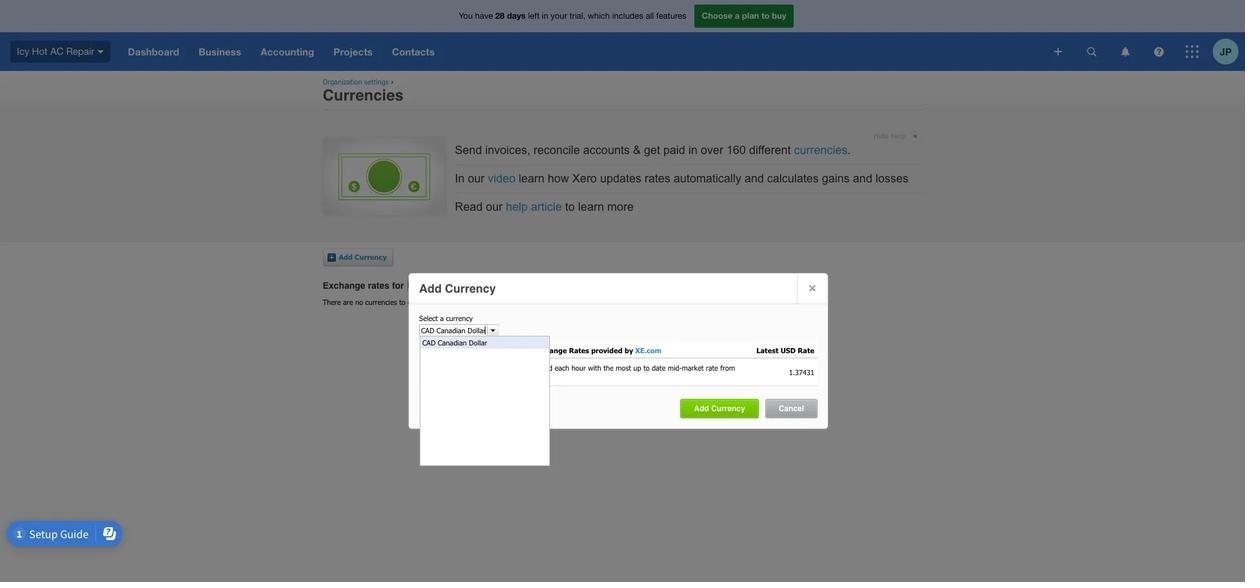Task type: vqa. For each thing, say whether or not it's contained in the screenshot.
Dashboard
no



Task type: locate. For each thing, give the bounding box(es) containing it.
2 vertical spatial currency
[[712, 404, 746, 414]]

0 horizontal spatial add currency link
[[327, 248, 393, 266]]

2 vertical spatial add
[[694, 404, 709, 414]]

exchange for are
[[465, 364, 495, 372]]

add currency link down from
[[686, 400, 758, 418]]

jp banner
[[0, 0, 1246, 71]]

0 horizontal spatial our
[[468, 172, 485, 185]]

2 horizontal spatial rates
[[645, 172, 671, 185]]

to
[[762, 10, 770, 21], [566, 201, 575, 214], [399, 298, 406, 306], [644, 364, 650, 372]]

1 vertical spatial add currency link
[[686, 400, 758, 418]]

send
[[455, 144, 482, 156]]

to inside jp banner
[[762, 10, 770, 21]]

exchange
[[323, 280, 366, 291], [533, 346, 567, 355], [465, 364, 495, 372]]

a for choose
[[735, 10, 740, 21]]

0 horizontal spatial and
[[745, 172, 764, 185]]

a left plan
[[735, 10, 740, 21]]

learn left how
[[519, 172, 545, 185]]

rates down send invoices, reconcile accounts & get paid in over 160 different currencies .
[[645, 172, 671, 185]]

paid
[[664, 144, 686, 156]]

mid-
[[668, 364, 682, 372]]

0 horizontal spatial currencies
[[365, 298, 397, 306]]

0 horizontal spatial add
[[339, 253, 353, 261]]

0 horizontal spatial svg image
[[98, 50, 104, 53]]

0 vertical spatial add currency
[[339, 253, 387, 261]]

rates down foreign
[[497, 364, 513, 372]]

currency up currency
[[445, 282, 496, 295]]

includes
[[612, 11, 644, 21]]

1 vertical spatial add
[[419, 282, 442, 295]]

foreign
[[504, 346, 531, 355]]

in right left
[[542, 11, 549, 21]]

by
[[625, 346, 633, 355]]

updated
[[527, 364, 553, 372]]

exchange down automatic at the bottom of the page
[[465, 364, 495, 372]]

0 horizontal spatial xe.com
[[465, 372, 488, 381]]

you have 28 days left in your trial, which includes all features
[[459, 10, 687, 21]]

currency
[[355, 253, 387, 261], [445, 282, 496, 295], [712, 404, 746, 414]]

our right in on the left of the page
[[468, 172, 485, 185]]

0 vertical spatial our
[[468, 172, 485, 185]]

xe.com down automatic at the bottom of the page
[[465, 372, 488, 381]]

add currency up "exchange rates for"
[[339, 253, 387, 261]]

currencies
[[323, 87, 404, 105]]

0 horizontal spatial a
[[440, 314, 444, 323]]

0 vertical spatial xe.com
[[636, 346, 662, 355]]

navigation
[[118, 32, 1046, 71]]

1 horizontal spatial svg image
[[1122, 47, 1130, 56]]

to right up at the bottom right
[[644, 364, 650, 372]]

add currency link up "exchange rates for"
[[327, 248, 393, 266]]

0 vertical spatial a
[[735, 10, 740, 21]]

1 vertical spatial currency
[[445, 282, 496, 295]]

1 vertical spatial rates
[[368, 280, 390, 291]]

our for read
[[486, 201, 503, 214]]

a inside jp banner
[[735, 10, 740, 21]]

and
[[745, 172, 764, 185], [853, 172, 873, 185]]

are down foreign
[[515, 364, 525, 372]]

automatic foreign exchange rates provided by xe.com
[[465, 346, 662, 355]]

1 horizontal spatial exchange
[[465, 364, 495, 372]]

1 vertical spatial a
[[440, 314, 444, 323]]

1 horizontal spatial learn
[[578, 201, 604, 214]]

svg image
[[1122, 47, 1130, 56], [98, 50, 104, 53]]

add up display.
[[419, 282, 442, 295]]

svg image
[[1186, 45, 1199, 58], [1087, 47, 1097, 56], [1154, 47, 1164, 56], [1055, 48, 1062, 55]]

1 vertical spatial our
[[486, 201, 503, 214]]

0 vertical spatial learn
[[519, 172, 545, 185]]

2 horizontal spatial add currency
[[694, 404, 746, 414]]

to left buy
[[762, 10, 770, 21]]

add currency link
[[327, 248, 393, 266], [686, 400, 758, 418]]

160
[[727, 144, 746, 156]]

1 horizontal spatial add currency
[[419, 282, 496, 295]]

0 vertical spatial are
[[343, 298, 353, 306]]

0 horizontal spatial exchange
[[323, 280, 366, 291]]

icy
[[17, 46, 29, 57]]

cancel link
[[771, 400, 817, 418]]

1 vertical spatial exchange
[[533, 346, 567, 355]]

2 vertical spatial exchange
[[465, 364, 495, 372]]

0 horizontal spatial in
[[542, 11, 549, 21]]

repair
[[66, 46, 94, 57]]

our left help
[[486, 201, 503, 214]]

automatic
[[465, 346, 502, 355]]

more
[[607, 201, 634, 214]]

2 horizontal spatial exchange
[[533, 346, 567, 355]]

currencies right no
[[365, 298, 397, 306]]

add up "exchange rates for"
[[339, 253, 353, 261]]

1 horizontal spatial rates
[[497, 364, 513, 372]]

left
[[528, 11, 540, 21]]

learn
[[519, 172, 545, 185], [578, 201, 604, 214]]

1 vertical spatial xe.com
[[465, 372, 488, 381]]

learn down the xero
[[578, 201, 604, 214]]

2 horizontal spatial add
[[694, 404, 709, 414]]

canadian
[[438, 339, 467, 347]]

add currency down the rate
[[694, 404, 746, 414]]

1 horizontal spatial currencies
[[794, 144, 848, 156]]

latest usd rate
[[757, 346, 815, 355]]

0 vertical spatial in
[[542, 11, 549, 21]]

currencies
[[794, 144, 848, 156], [365, 298, 397, 306]]

add currency up currency
[[419, 282, 496, 295]]

gains
[[822, 172, 850, 185]]

1 vertical spatial in
[[689, 144, 698, 156]]

currencies up gains
[[794, 144, 848, 156]]

a right select
[[440, 314, 444, 323]]

add down market
[[694, 404, 709, 414]]

rates up there are no currencies to display. on the bottom
[[368, 280, 390, 291]]

updates
[[600, 172, 642, 185]]

&
[[633, 144, 641, 156]]

0 vertical spatial add
[[339, 253, 353, 261]]

2 vertical spatial rates
[[497, 364, 513, 372]]

exchange up updated
[[533, 346, 567, 355]]

our for in
[[468, 172, 485, 185]]

exchange inside exchange rates are updated each hour with the most up to date mid-market rate from xe.com
[[465, 364, 495, 372]]

2 vertical spatial add currency
[[694, 404, 746, 414]]

None text field
[[420, 325, 487, 336]]

all
[[646, 11, 654, 21]]

to left display.
[[399, 298, 406, 306]]

get
[[644, 144, 660, 156]]

1 horizontal spatial add
[[419, 282, 442, 295]]

1.37431
[[789, 368, 815, 376]]

are left no
[[343, 298, 353, 306]]

1 horizontal spatial our
[[486, 201, 503, 214]]

a
[[735, 10, 740, 21], [440, 314, 444, 323]]

in right paid
[[689, 144, 698, 156]]

0 horizontal spatial currency
[[355, 253, 387, 261]]

help article link
[[506, 201, 562, 214]]

1 horizontal spatial and
[[853, 172, 873, 185]]

0 vertical spatial exchange
[[323, 280, 366, 291]]

and down different
[[745, 172, 764, 185]]

add currency
[[339, 253, 387, 261], [419, 282, 496, 295], [694, 404, 746, 414]]

navigation inside jp banner
[[118, 32, 1046, 71]]

choose
[[702, 10, 733, 21]]

calculates
[[768, 172, 819, 185]]

xe.com link
[[636, 346, 662, 355]]

exchange up there
[[323, 280, 366, 291]]

1 horizontal spatial a
[[735, 10, 740, 21]]

xe.com right by
[[636, 346, 662, 355]]

rates inside exchange rates are updated each hour with the most up to date mid-market rate from xe.com
[[497, 364, 513, 372]]

invoices,
[[485, 144, 531, 156]]

icy hot ac repair button
[[0, 32, 118, 71]]

are
[[343, 298, 353, 306], [515, 364, 525, 372]]

0 horizontal spatial are
[[343, 298, 353, 306]]

ac
[[50, 46, 64, 57]]

display.
[[408, 298, 431, 306]]

are inside exchange rates are updated each hour with the most up to date mid-market rate from xe.com
[[515, 364, 525, 372]]

1 horizontal spatial are
[[515, 364, 525, 372]]

and right gains
[[853, 172, 873, 185]]

our
[[468, 172, 485, 185], [486, 201, 503, 214]]

over
[[701, 144, 724, 156]]

xe.com
[[636, 346, 662, 355], [465, 372, 488, 381]]

1 vertical spatial are
[[515, 364, 525, 372]]

currency down from
[[712, 404, 746, 414]]

features
[[657, 11, 687, 21]]

which
[[588, 11, 610, 21]]

add
[[339, 253, 353, 261], [419, 282, 442, 295], [694, 404, 709, 414]]

currency up "exchange rates for"
[[355, 253, 387, 261]]

Exchange rates for text field
[[408, 280, 451, 291]]

provided
[[592, 346, 623, 355]]

0 horizontal spatial rates
[[368, 280, 390, 291]]



Task type: describe. For each thing, give the bounding box(es) containing it.
jp button
[[1213, 32, 1246, 71]]

there
[[323, 298, 341, 306]]

1 vertical spatial learn
[[578, 201, 604, 214]]

rate
[[706, 364, 719, 372]]

different
[[749, 144, 791, 156]]

hide help
[[874, 132, 907, 140]]

.
[[848, 144, 851, 156]]

plan
[[742, 10, 760, 21]]

with
[[588, 364, 602, 372]]

losses
[[876, 172, 909, 185]]

xero
[[573, 172, 597, 185]]

latest
[[757, 346, 779, 355]]

jp
[[1220, 45, 1232, 57]]

rates for exchange rates for
[[368, 280, 390, 291]]

settings
[[365, 77, 389, 86]]

1 horizontal spatial in
[[689, 144, 698, 156]]

send invoices, reconcile accounts & get paid in over 160 different currencies .
[[455, 144, 851, 156]]

0 vertical spatial currencies
[[794, 144, 848, 156]]

accounts
[[584, 144, 630, 156]]

currency
[[446, 314, 473, 323]]

dollar
[[469, 339, 487, 347]]

you
[[459, 11, 473, 21]]

to inside exchange rates are updated each hour with the most up to date mid-market rate from xe.com
[[644, 364, 650, 372]]

1 horizontal spatial add currency link
[[686, 400, 758, 418]]

1 horizontal spatial xe.com
[[636, 346, 662, 355]]

exchange for for
[[323, 280, 366, 291]]

date
[[652, 364, 666, 372]]

automatically
[[674, 172, 742, 185]]

1 and from the left
[[745, 172, 764, 185]]

1 vertical spatial currencies
[[365, 298, 397, 306]]

read our help article to learn more
[[455, 201, 634, 214]]

trial,
[[570, 11, 586, 21]]

rate
[[798, 346, 815, 355]]

a for select
[[440, 314, 444, 323]]

select a currency
[[419, 314, 473, 323]]

the
[[604, 364, 614, 372]]

rates
[[569, 346, 589, 355]]

cad canadian dollar
[[423, 339, 487, 347]]

article
[[531, 201, 562, 214]]

to right the article
[[566, 201, 575, 214]]

organization settings › currencies
[[323, 77, 404, 105]]

0 horizontal spatial add currency
[[339, 253, 387, 261]]

hide
[[874, 132, 889, 140]]

no
[[355, 298, 363, 306]]

video
[[488, 172, 516, 185]]

reconcile
[[534, 144, 580, 156]]

buy
[[772, 10, 787, 21]]

each
[[555, 364, 570, 372]]

0 vertical spatial currency
[[355, 253, 387, 261]]

rates for exchange rates are updated each hour with the most up to date mid-market rate from xe.com
[[497, 364, 513, 372]]

hide help link
[[874, 128, 921, 144]]

0 vertical spatial add currency link
[[327, 248, 393, 266]]

hour
[[572, 364, 586, 372]]

svg image inside icy hot ac repair popup button
[[98, 50, 104, 53]]

select
[[419, 314, 438, 323]]

0 horizontal spatial learn
[[519, 172, 545, 185]]

2 and from the left
[[853, 172, 873, 185]]

read
[[455, 201, 483, 214]]

help
[[891, 132, 907, 140]]

›
[[391, 77, 394, 86]]

hot
[[32, 46, 48, 57]]

cad
[[423, 339, 436, 347]]

in
[[455, 172, 465, 185]]

most
[[616, 364, 631, 372]]

currencies link
[[794, 144, 848, 156]]

in inside you have 28 days left in your trial, which includes all features
[[542, 11, 549, 21]]

from
[[721, 364, 735, 372]]

exchange rates are updated each hour with the most up to date mid-market rate from xe.com
[[465, 364, 735, 381]]

market
[[682, 364, 704, 372]]

your
[[551, 11, 567, 21]]

how
[[548, 172, 569, 185]]

exchange rates for
[[323, 280, 404, 291]]

1 vertical spatial add currency
[[419, 282, 496, 295]]

for
[[392, 280, 404, 291]]

cancel
[[779, 404, 804, 414]]

1 horizontal spatial currency
[[445, 282, 496, 295]]

0 vertical spatial rates
[[645, 172, 671, 185]]

usd
[[781, 346, 796, 355]]

help
[[506, 201, 528, 214]]

have
[[475, 11, 493, 21]]

days
[[507, 10, 526, 21]]

there are no currencies to display.
[[323, 298, 431, 306]]

organization settings link
[[323, 77, 389, 86]]

in our video learn how xero updates rates automatically and calculates gains and losses
[[455, 172, 909, 185]]

icy hot ac repair
[[17, 46, 94, 57]]

28
[[496, 10, 505, 21]]

xe.com inside exchange rates are updated each hour with the most up to date mid-market rate from xe.com
[[465, 372, 488, 381]]

video link
[[488, 172, 516, 185]]

organization
[[323, 77, 362, 86]]

choose a plan to buy
[[702, 10, 787, 21]]

up
[[634, 364, 642, 372]]

2 horizontal spatial currency
[[712, 404, 746, 414]]



